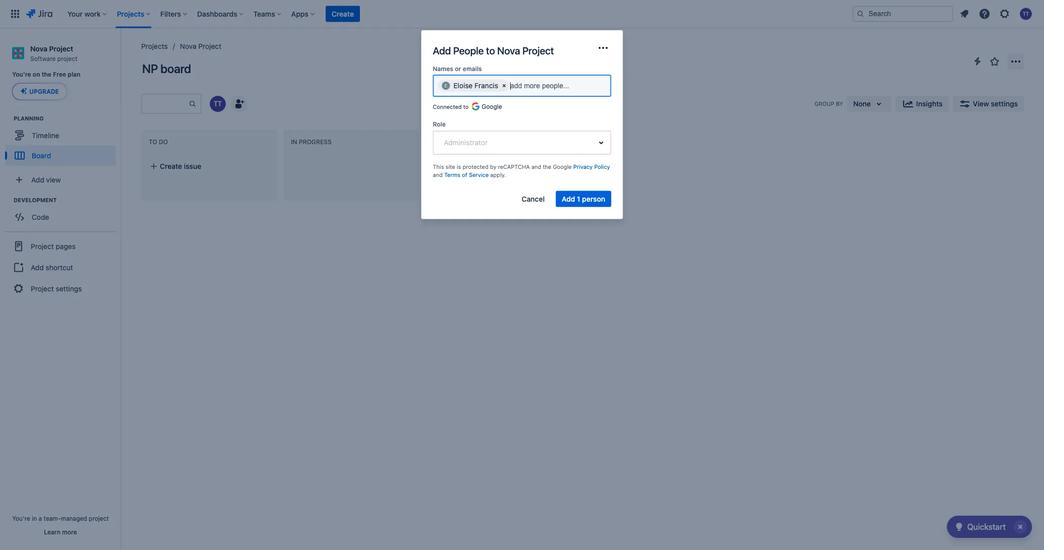 Task type: describe. For each thing, give the bounding box(es) containing it.
add for add people to nova project
[[433, 44, 451, 56]]

more
[[62, 529, 77, 536]]

automations menu button icon image
[[972, 55, 984, 67]]

project inside nova project software project
[[57, 55, 78, 62]]

np
[[142, 62, 158, 76]]

planning
[[14, 115, 44, 122]]

people
[[454, 44, 484, 56]]

privacy
[[574, 164, 593, 170]]

add people to nova project
[[433, 44, 554, 56]]

search image
[[857, 10, 865, 18]]

create banner
[[0, 0, 1045, 28]]

add for add 1 person
[[562, 195, 576, 203]]

Names or emails text field
[[511, 82, 573, 90]]

add shortcut
[[31, 263, 73, 272]]

google link
[[472, 102, 504, 112]]

pages
[[56, 242, 76, 250]]

in
[[291, 139, 297, 146]]

add 1 person
[[562, 195, 606, 203]]

0 horizontal spatial google
[[482, 103, 502, 110]]

learn
[[44, 529, 60, 536]]

more image
[[598, 42, 610, 54]]

nova project software project
[[30, 44, 78, 62]]

you're for you're in a team-managed project
[[12, 515, 30, 522]]

plan
[[68, 71, 80, 78]]

board
[[32, 151, 51, 160]]

free
[[53, 71, 66, 78]]

to
[[149, 139, 157, 146]]

group containing project pages
[[4, 231, 117, 303]]

in progress
[[291, 139, 332, 146]]

you're in a team-managed project
[[12, 515, 109, 522]]

project inside nova project software project
[[49, 44, 73, 53]]

1 vertical spatial to
[[464, 104, 469, 110]]

terms
[[445, 171, 461, 178]]

primary element
[[6, 0, 853, 28]]

1 horizontal spatial to
[[486, 44, 495, 56]]

this site is protected by recaptcha and the google privacy policy and terms of service apply.
[[433, 164, 611, 178]]

protected
[[463, 164, 489, 170]]

insights image
[[903, 98, 915, 110]]

learn more button
[[44, 528, 77, 536]]

shortcut
[[46, 263, 73, 272]]

create issue
[[160, 162, 201, 171]]

terry turtle image
[[210, 96, 226, 112]]

is
[[457, 164, 461, 170]]

board link
[[5, 145, 116, 166]]

in
[[32, 515, 37, 522]]

group
[[815, 100, 835, 107]]

configure board image
[[571, 132, 583, 144]]

by inside this site is protected by recaptcha and the google privacy policy and terms of service apply.
[[490, 164, 497, 170]]

1 horizontal spatial project
[[89, 515, 109, 522]]

a
[[39, 515, 42, 522]]

check image
[[954, 521, 966, 533]]

projects link
[[141, 40, 168, 52]]

code
[[32, 213, 49, 221]]

create for create issue
[[160, 162, 182, 171]]

of
[[462, 171, 468, 178]]

insights button
[[897, 96, 949, 112]]

planning group
[[5, 114, 121, 169]]

insights
[[917, 100, 943, 108]]

clear image
[[501, 82, 509, 90]]

upgrade button
[[13, 83, 67, 100]]

create button
[[326, 6, 360, 22]]

Search this board text field
[[142, 95, 189, 113]]

timeline
[[32, 131, 59, 139]]

project settings link
[[4, 278, 117, 300]]

recaptcha
[[498, 164, 530, 170]]

board
[[161, 62, 191, 76]]

eloise francis
[[454, 81, 499, 90]]



Task type: vqa. For each thing, say whether or not it's contained in the screenshot.
Add 1 person's "Add"
yes



Task type: locate. For each thing, give the bounding box(es) containing it.
and
[[532, 164, 542, 170], [433, 171, 443, 178]]

team-
[[44, 515, 61, 522]]

1 vertical spatial google
[[553, 164, 572, 170]]

1 horizontal spatial nova
[[180, 42, 197, 50]]

google left privacy
[[553, 164, 572, 170]]

1 horizontal spatial the
[[543, 164, 552, 170]]

nova
[[180, 42, 197, 50], [30, 44, 47, 53], [498, 44, 520, 56]]

timeline link
[[5, 125, 116, 145]]

0 horizontal spatial to
[[464, 104, 469, 110]]

terms of service link
[[445, 171, 489, 178]]

0 vertical spatial and
[[532, 164, 542, 170]]

francis
[[475, 81, 499, 90]]

you're
[[12, 71, 31, 78], [12, 515, 30, 522]]

create
[[332, 10, 354, 18], [160, 162, 182, 171]]

add inside button
[[31, 263, 44, 272]]

to right connected
[[464, 104, 469, 110]]

1 vertical spatial create
[[160, 162, 182, 171]]

add left shortcut
[[31, 263, 44, 272]]

add up names
[[433, 44, 451, 56]]

0 vertical spatial project
[[57, 55, 78, 62]]

star np board image
[[989, 55, 1001, 68]]

2 horizontal spatial add
[[562, 195, 576, 203]]

create inside 'button'
[[332, 10, 354, 18]]

dismiss quickstart image
[[1013, 519, 1029, 535]]

project
[[57, 55, 78, 62], [89, 515, 109, 522]]

group
[[4, 231, 117, 303]]

eloise francis image
[[442, 82, 450, 90]]

1 vertical spatial and
[[433, 171, 443, 178]]

upgrade
[[29, 88, 59, 95]]

to do
[[149, 139, 168, 146]]

to
[[486, 44, 495, 56], [464, 104, 469, 110]]

done
[[433, 139, 451, 146]]

you're on the free plan
[[12, 71, 80, 78]]

0 vertical spatial to
[[486, 44, 495, 56]]

google inside this site is protected by recaptcha and the google privacy policy and terms of service apply.
[[553, 164, 572, 170]]

add shortcut button
[[4, 257, 117, 278]]

2 horizontal spatial nova
[[498, 44, 520, 56]]

names or emails
[[433, 65, 482, 72]]

nova inside nova project software project
[[30, 44, 47, 53]]

role
[[433, 121, 446, 128]]

add inside button
[[562, 195, 576, 203]]

connected to
[[433, 104, 469, 110]]

1 horizontal spatial and
[[532, 164, 542, 170]]

add left the 1
[[562, 195, 576, 203]]

create inside button
[[160, 162, 182, 171]]

1 vertical spatial you're
[[12, 515, 30, 522]]

by up the apply.
[[490, 164, 497, 170]]

0 horizontal spatial the
[[42, 71, 51, 78]]

2 you're from the top
[[12, 515, 30, 522]]

0 horizontal spatial and
[[433, 171, 443, 178]]

cancel
[[522, 195, 545, 203]]

0 horizontal spatial by
[[490, 164, 497, 170]]

progress
[[299, 139, 332, 146]]

0 horizontal spatial add
[[31, 263, 44, 272]]

projects
[[141, 42, 168, 50]]

0 horizontal spatial project
[[57, 55, 78, 62]]

create for create
[[332, 10, 354, 18]]

create issue button
[[144, 157, 275, 176]]

the right 'recaptcha'
[[543, 164, 552, 170]]

names
[[433, 65, 454, 72]]

you're for you're on the free plan
[[12, 71, 31, 78]]

quickstart button
[[948, 516, 1033, 538]]

add people image
[[233, 98, 245, 110]]

add 1 person button
[[556, 191, 612, 207]]

jira image
[[26, 8, 52, 20], [26, 8, 52, 20]]

on
[[33, 71, 40, 78]]

do
[[159, 139, 168, 146]]

policy
[[595, 164, 611, 170]]

you're left on
[[12, 71, 31, 78]]

nova project link
[[180, 40, 222, 52]]

development group
[[5, 196, 121, 230]]

project pages link
[[4, 235, 117, 257]]

privacy policy link
[[574, 164, 611, 170]]

1 horizontal spatial google
[[553, 164, 572, 170]]

emails
[[463, 65, 482, 72]]

np board
[[142, 62, 191, 76]]

learn more
[[44, 529, 77, 536]]

0 horizontal spatial create
[[160, 162, 182, 171]]

project pages
[[31, 242, 76, 250]]

you're left in
[[12, 515, 30, 522]]

1
[[577, 195, 581, 203]]

group by
[[815, 100, 844, 107]]

by
[[837, 100, 844, 107], [490, 164, 497, 170]]

1 vertical spatial by
[[490, 164, 497, 170]]

project settings
[[31, 285, 82, 293]]

1 vertical spatial the
[[543, 164, 552, 170]]

service
[[469, 171, 489, 178]]

1 you're from the top
[[12, 71, 31, 78]]

connected
[[433, 104, 462, 110]]

google
[[482, 103, 502, 110], [553, 164, 572, 170]]

to right people
[[486, 44, 495, 56]]

code link
[[5, 207, 116, 227]]

managed
[[61, 515, 87, 522]]

0 vertical spatial create
[[332, 10, 354, 18]]

1 vertical spatial add
[[562, 195, 576, 203]]

project
[[198, 42, 222, 50], [49, 44, 73, 53], [523, 44, 554, 56], [31, 242, 54, 250], [31, 285, 54, 293]]

the right on
[[42, 71, 51, 78]]

and down this
[[433, 171, 443, 178]]

nova up software
[[30, 44, 47, 53]]

0 vertical spatial google
[[482, 103, 502, 110]]

or
[[455, 65, 461, 72]]

the inside this site is protected by recaptcha and the google privacy policy and terms of service apply.
[[543, 164, 552, 170]]

0 vertical spatial by
[[837, 100, 844, 107]]

Search field
[[853, 6, 954, 22]]

1 horizontal spatial create
[[332, 10, 354, 18]]

development
[[14, 197, 57, 203]]

by right group
[[837, 100, 844, 107]]

1 vertical spatial project
[[89, 515, 109, 522]]

person
[[583, 195, 606, 203]]

nova up board
[[180, 42, 197, 50]]

nova for nova project software project
[[30, 44, 47, 53]]

apply.
[[491, 171, 506, 178]]

and right 'recaptcha'
[[532, 164, 542, 170]]

the
[[42, 71, 51, 78], [543, 164, 552, 170]]

issue
[[184, 162, 201, 171]]

nova up clear image
[[498, 44, 520, 56]]

software
[[30, 55, 56, 62]]

site
[[446, 164, 455, 170]]

nova inside 'nova project' link
[[180, 42, 197, 50]]

cancel button
[[516, 191, 551, 207]]

project right managed
[[89, 515, 109, 522]]

2 vertical spatial add
[[31, 263, 44, 272]]

project up plan in the left top of the page
[[57, 55, 78, 62]]

google down francis
[[482, 103, 502, 110]]

1 horizontal spatial by
[[837, 100, 844, 107]]

settings
[[56, 285, 82, 293]]

this
[[433, 164, 444, 170]]

quickstart
[[968, 522, 1006, 532]]

nova for nova project
[[180, 42, 197, 50]]

1 horizontal spatial add
[[433, 44, 451, 56]]

0 vertical spatial you're
[[12, 71, 31, 78]]

eloise
[[454, 81, 473, 90]]

0 vertical spatial the
[[42, 71, 51, 78]]

0 vertical spatial add
[[433, 44, 451, 56]]

0 horizontal spatial nova
[[30, 44, 47, 53]]

add for add shortcut
[[31, 263, 44, 272]]

nova project
[[180, 42, 222, 50]]



